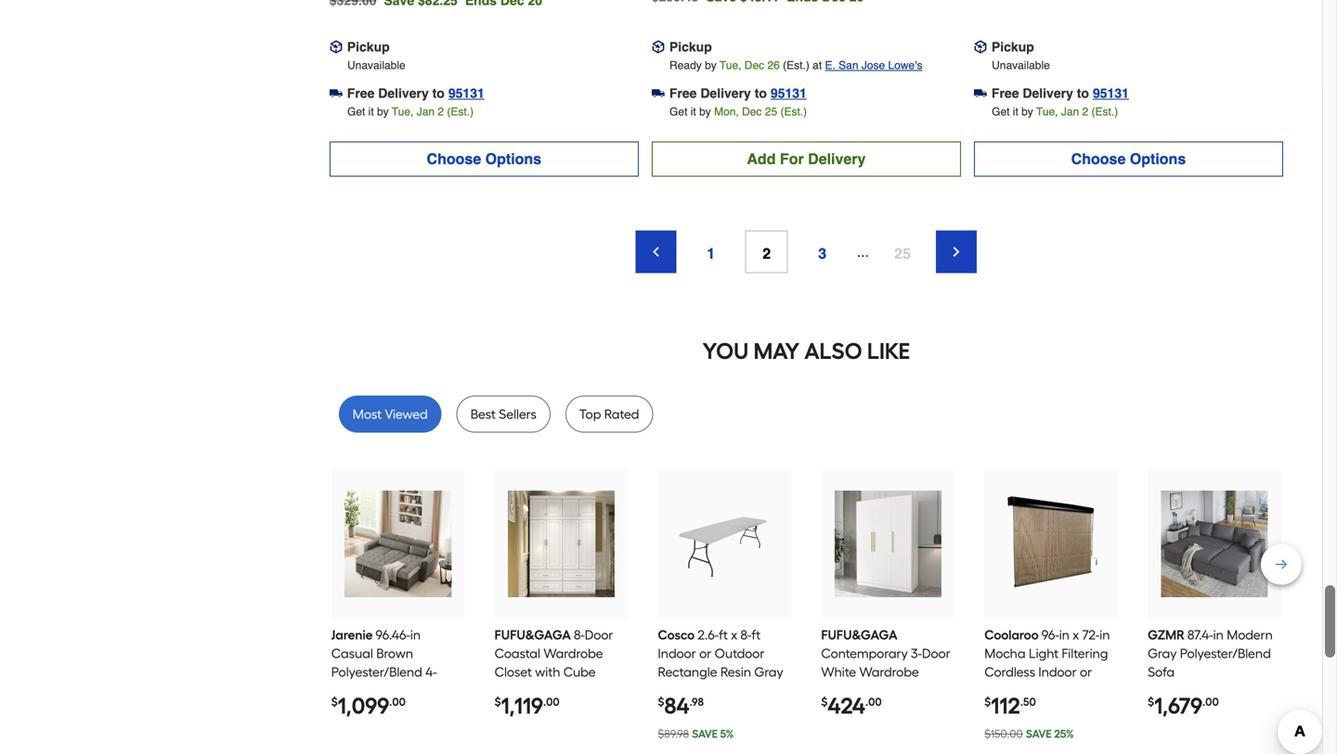 Task type: describe. For each thing, give the bounding box(es) containing it.
1 link
[[690, 231, 732, 273]]

$ 424 .00
[[821, 693, 882, 720]]

.98
[[690, 696, 704, 709]]

or inside 96-in x 72-in mocha light filtering cordless indoor or outdoor roller shade
[[1080, 665, 1092, 680]]

save for 84
[[692, 728, 718, 741]]

outdoor inside 2.6-ft x 8-ft indoor or outdoor rectangle resin gray folding banquet table (8-person)
[[715, 646, 765, 662]]

2 choose options from the left
[[1071, 150, 1186, 167]]

$ 112 .50
[[985, 693, 1036, 720]]

ends dec 20 element for savings save $82.25 element
[[465, 0, 550, 8]]

(8-
[[658, 702, 673, 718]]

2 ft from the left
[[752, 628, 761, 643]]

unavailable for truck filled icon related to get it by tue, jan 2 (est.)'s pickup image
[[347, 59, 406, 72]]

closet inside 8-door coastal wardrobe closet with cube storage, hanging rod, and 4 drawers - durable mdf construction
[[495, 665, 532, 680]]

fufu&gaga for fufu&gaga contemporary 3-door white wardrobe closet with smooth operation and modern design
[[821, 628, 898, 643]]

fufu&gaga contemporary 3-door white wardrobe closet with smooth operation and modern design image
[[835, 491, 941, 598]]

sofa
[[1148, 665, 1175, 680]]

or inside 2.6-ft x 8-ft indoor or outdoor rectangle resin gray folding banquet table (8-person)
[[699, 646, 712, 662]]

fufu&gaga for fufu&gaga
[[495, 628, 571, 643]]

mon,
[[714, 105, 739, 118]]

lowe's
[[888, 59, 923, 72]]

$ 1,679 .00
[[1148, 693, 1219, 720]]

jose
[[862, 59, 885, 72]]

...
[[857, 243, 869, 261]]

.00 for 1,099
[[389, 696, 406, 709]]

(est.) for truck filled image
[[1092, 105, 1118, 118]]

door inside 8-door coastal wardrobe closet with cube storage, hanging rod, and 4 drawers - durable mdf construction
[[585, 628, 613, 643]]

options for first choose options link from the right
[[1130, 150, 1186, 167]]

96.46-
[[376, 628, 410, 643]]

rod,
[[601, 683, 627, 699]]

jarenie
[[331, 628, 373, 643]]

folding
[[658, 683, 701, 699]]

best sellers
[[471, 407, 537, 422]]

95131 button for truck filled image
[[1093, 84, 1129, 102]]

savings save $82.25 element
[[384, 0, 550, 8]]

operation
[[821, 702, 882, 718]]

e. san jose lowe's button
[[825, 56, 923, 75]]

0 vertical spatial dec
[[745, 59, 764, 72]]

95131 for 95131 button for truck filled icon related to get it by tue, jan 2 (est.)
[[448, 86, 485, 101]]

pickup image
[[652, 40, 665, 53]]

$89.98
[[658, 728, 689, 741]]

fufu&gaga contemporary 3-door white wardrobe closet with smooth operation and modern design
[[821, 628, 951, 736]]

2.6-
[[698, 628, 719, 643]]

get for truck filled image
[[992, 105, 1010, 118]]

sleeper
[[372, 683, 416, 699]]

wardrobe inside 8-door coastal wardrobe closet with cube storage, hanging rod, and 4 drawers - durable mdf construction
[[544, 646, 603, 662]]

2 for truck filled icon related to get it by tue, jan 2 (est.)
[[438, 105, 444, 118]]

cube
[[563, 665, 596, 680]]

to for 95131 button for truck filled icon related to get it by tue, jan 2 (est.)
[[432, 86, 445, 101]]

also
[[804, 338, 862, 365]]

ready by tue, dec 26 (est.) at e. san jose lowe's
[[670, 59, 923, 72]]

get for truck filled icon related to get it by tue, jan 2 (est.)
[[347, 105, 365, 118]]

door inside fufu&gaga contemporary 3-door white wardrobe closet with smooth operation and modern design
[[922, 646, 951, 662]]

87.4-
[[1188, 628, 1213, 643]]

1,119
[[501, 693, 543, 720]]

.00 for 424
[[865, 696, 882, 709]]

87.4-in modern gray polyester/blend sofa
[[1148, 628, 1273, 680]]

delivery for get it by mon, dec 25 (est.)'s truck filled icon 95131 button
[[700, 86, 751, 101]]

and for with
[[885, 702, 909, 718]]

$ for 424
[[821, 696, 828, 709]]

indoor inside 2.6-ft x 8-ft indoor or outdoor rectangle resin gray folding banquet table (8-person)
[[658, 646, 696, 662]]

viewed
[[385, 407, 428, 422]]

3 pickup from the left
[[992, 39, 1034, 54]]

light
[[1029, 646, 1059, 662]]

shade
[[1073, 683, 1111, 699]]

72-
[[1082, 628, 1100, 643]]

2 link
[[745, 231, 788, 273]]

coolaroo 96-in x 72-in mocha light filtering cordless indoor or outdoor roller shade image
[[998, 491, 1105, 598]]

.00 for 1,119
[[543, 696, 560, 709]]

white
[[821, 665, 856, 680]]

2 choose options link from the left
[[974, 141, 1283, 177]]

$ 1,119 .00
[[495, 693, 560, 720]]

seater
[[331, 683, 369, 699]]

to for 95131 button associated with truck filled image
[[1077, 86, 1089, 101]]

jarenie 96.46-in casual brown polyester/blend 4-seater sleeper image
[[345, 491, 452, 598]]

like
[[867, 338, 910, 365]]

1 vertical spatial dec
[[742, 105, 762, 118]]

96-in x 72-in mocha light filtering cordless indoor or outdoor roller shade
[[985, 628, 1111, 699]]

1 horizontal spatial 2
[[763, 245, 771, 262]]

sellers
[[499, 407, 537, 422]]

unavailable for pickup image related to truck filled image
[[992, 59, 1050, 72]]

add
[[747, 150, 776, 167]]

112
[[991, 693, 1020, 720]]

design
[[870, 720, 911, 736]]

free for truck filled icon related to get it by tue, jan 2 (est.)
[[347, 86, 375, 101]]

rectangle
[[658, 665, 717, 680]]

roller
[[1038, 683, 1070, 699]]

truck filled image
[[974, 87, 987, 100]]

options for 2nd choose options link from the right
[[485, 150, 541, 167]]

1 horizontal spatial tue,
[[720, 59, 741, 72]]

rated
[[604, 407, 639, 422]]

get it by tue, jan 2 (est.) for truck filled image
[[992, 105, 1118, 118]]

gray inside 2.6-ft x 8-ft indoor or outdoor rectangle resin gray folding banquet table (8-person)
[[754, 665, 783, 680]]

3 link
[[801, 231, 844, 273]]

2 pickup from the left
[[669, 39, 712, 54]]

smooth
[[890, 683, 936, 699]]

durable
[[495, 720, 541, 736]]

$ 84 .98
[[658, 693, 704, 720]]

coolaroo
[[985, 628, 1039, 643]]

it for truck filled icon related to get it by tue, jan 2 (est.)
[[368, 105, 374, 118]]

jan for truck filled icon related to get it by tue, jan 2 (est.)
[[417, 105, 435, 118]]

$ 1,099 .00
[[331, 693, 406, 720]]

1 choose from the left
[[427, 150, 481, 167]]

free delivery to 95131 for 95131 button associated with truck filled image
[[992, 86, 1129, 101]]

may
[[754, 338, 800, 365]]

arrow left image
[[649, 244, 664, 259]]

5%
[[720, 728, 734, 741]]

3 in from the left
[[1100, 628, 1110, 643]]

contemporary
[[821, 646, 908, 662]]

8- inside 8-door coastal wardrobe closet with cube storage, hanging rod, and 4 drawers - durable mdf construction
[[574, 628, 585, 643]]

closet inside fufu&gaga contemporary 3-door white wardrobe closet with smooth operation and modern design
[[821, 683, 859, 699]]

$ for 1,119
[[495, 696, 501, 709]]

0 vertical spatial 25
[[765, 105, 777, 118]]

$ for 1,099
[[331, 696, 338, 709]]

26
[[767, 59, 780, 72]]

top rated
[[579, 407, 639, 422]]

by for get it by mon, dec 25 (est.)'s truck filled icon
[[699, 105, 711, 118]]

add for delivery
[[747, 150, 866, 167]]

96.46-in casual brown polyester/blend 4- seater sleeper
[[331, 628, 437, 699]]

1,099
[[338, 693, 389, 720]]

gzmr 87.4-in modern gray polyester/blend sofa image
[[1161, 491, 1268, 598]]

table
[[758, 683, 790, 699]]

by for truck filled image
[[1022, 105, 1033, 118]]

was price $239.48 element
[[652, 0, 706, 4]]

x for 84
[[731, 628, 737, 643]]

free for get it by mon, dec 25 (est.)'s truck filled icon
[[669, 86, 697, 101]]

4
[[522, 702, 529, 718]]

get it by mon, dec 25 (est.)
[[670, 105, 807, 118]]

8- inside 2.6-ft x 8-ft indoor or outdoor rectangle resin gray folding banquet table (8-person)
[[741, 628, 752, 643]]



Task type: vqa. For each thing, say whether or not it's contained in the screenshot.
the From Grout cleaner and brightener 32-oz
no



Task type: locate. For each thing, give the bounding box(es) containing it.
mocha
[[985, 646, 1026, 662]]

$ inside $ 112 .50
[[985, 696, 991, 709]]

wardrobe inside fufu&gaga contemporary 3-door white wardrobe closet with smooth operation and modern design
[[859, 665, 919, 680]]

2 horizontal spatial pickup
[[992, 39, 1034, 54]]

polyester/blend down 87.4-
[[1180, 646, 1271, 662]]

2 horizontal spatial 95131 button
[[1093, 84, 1129, 102]]

0 horizontal spatial tue,
[[392, 105, 414, 118]]

in for gray
[[1213, 628, 1224, 643]]

add for delivery button
[[652, 141, 961, 177]]

25 right ...
[[894, 245, 911, 262]]

delivery
[[378, 86, 429, 101], [700, 86, 751, 101], [1023, 86, 1073, 101], [808, 150, 866, 167]]

0 horizontal spatial gray
[[754, 665, 783, 680]]

door up smooth on the right of the page
[[922, 646, 951, 662]]

1 and from the left
[[495, 702, 518, 718]]

delivery inside button
[[808, 150, 866, 167]]

0 horizontal spatial choose options
[[427, 150, 541, 167]]

with up operation
[[862, 683, 887, 699]]

0 vertical spatial closet
[[495, 665, 532, 680]]

1 horizontal spatial jan
[[1061, 105, 1079, 118]]

in up brown
[[410, 628, 421, 643]]

0 horizontal spatial 8-
[[574, 628, 585, 643]]

door
[[585, 628, 613, 643], [922, 646, 951, 662]]

ft right 2.6-
[[752, 628, 761, 643]]

wardrobe up smooth on the right of the page
[[859, 665, 919, 680]]

4 $ from the left
[[821, 696, 828, 709]]

.50
[[1020, 696, 1036, 709]]

25%
[[1054, 728, 1074, 741]]

2 horizontal spatial to
[[1077, 86, 1089, 101]]

1 horizontal spatial get it by tue, jan 2 (est.)
[[992, 105, 1118, 118]]

95131 for get it by mon, dec 25 (est.)'s truck filled icon 95131 button
[[771, 86, 807, 101]]

1 ft from the left
[[719, 628, 728, 643]]

0 horizontal spatial options
[[485, 150, 541, 167]]

2 free delivery to 95131 from the left
[[669, 86, 807, 101]]

pickup image for truck filled image
[[974, 40, 987, 53]]

.00 inside $ 1,679 .00
[[1203, 696, 1219, 709]]

1 horizontal spatial free delivery to 95131
[[669, 86, 807, 101]]

.00 inside "$ 1,119 .00"
[[543, 696, 560, 709]]

1 horizontal spatial with
[[862, 683, 887, 699]]

1 choose options link from the left
[[329, 141, 639, 177]]

0 horizontal spatial indoor
[[658, 646, 696, 662]]

top
[[579, 407, 601, 422]]

2 95131 from the left
[[771, 86, 807, 101]]

gzmr
[[1148, 628, 1185, 643]]

truck filled image for get it by mon, dec 25 (est.)
[[652, 87, 665, 100]]

indoor
[[658, 646, 696, 662], [1039, 665, 1077, 680]]

1 vertical spatial with
[[862, 683, 887, 699]]

ft up resin
[[719, 628, 728, 643]]

1 horizontal spatial choose
[[1071, 150, 1126, 167]]

1 horizontal spatial 95131
[[771, 86, 807, 101]]

coastal
[[495, 646, 540, 662]]

0 vertical spatial modern
[[1227, 628, 1273, 643]]

1 95131 button from the left
[[448, 84, 485, 102]]

and
[[495, 702, 518, 718], [885, 702, 909, 718]]

1 get it by tue, jan 2 (est.) from the left
[[347, 105, 474, 118]]

get for get it by mon, dec 25 (est.)'s truck filled icon
[[670, 105, 688, 118]]

truck filled image for get it by tue, jan 2 (est.)
[[329, 87, 342, 100]]

.00 inside the $ 424 .00
[[865, 696, 882, 709]]

free for truck filled image
[[992, 86, 1019, 101]]

most
[[353, 407, 382, 422]]

1 fufu&gaga from the left
[[495, 628, 571, 643]]

x for 112
[[1073, 628, 1079, 643]]

0 horizontal spatial truck filled image
[[329, 87, 342, 100]]

gray
[[1148, 646, 1177, 662], [754, 665, 783, 680]]

3
[[818, 245, 827, 262]]

1 horizontal spatial indoor
[[1039, 665, 1077, 680]]

to
[[432, 86, 445, 101], [755, 86, 767, 101], [1077, 86, 1089, 101]]

5 $ from the left
[[985, 696, 991, 709]]

banquet
[[704, 683, 755, 699]]

in inside '87.4-in modern gray polyester/blend sofa'
[[1213, 628, 1224, 643]]

ft
[[719, 628, 728, 643], [752, 628, 761, 643]]

1 horizontal spatial 95131 button
[[771, 84, 807, 102]]

0 horizontal spatial pickup
[[347, 39, 390, 54]]

3 get from the left
[[992, 105, 1010, 118]]

25 right mon,
[[765, 105, 777, 118]]

jan
[[417, 105, 435, 118], [1061, 105, 1079, 118]]

3-
[[911, 646, 922, 662]]

.00
[[389, 696, 406, 709], [543, 696, 560, 709], [865, 696, 882, 709], [1203, 696, 1219, 709]]

fufu&gaga up "coastal" in the bottom of the page
[[495, 628, 571, 643]]

0 horizontal spatial 25
[[765, 105, 777, 118]]

0 horizontal spatial it
[[368, 105, 374, 118]]

options
[[485, 150, 541, 167], [1130, 150, 1186, 167]]

$ inside the $ 424 .00
[[821, 696, 828, 709]]

get
[[347, 105, 365, 118], [670, 105, 688, 118], [992, 105, 1010, 118]]

2 x from the left
[[1073, 628, 1079, 643]]

outdoor up resin
[[715, 646, 765, 662]]

gray up table
[[754, 665, 783, 680]]

it for get it by mon, dec 25 (est.)'s truck filled icon
[[691, 105, 696, 118]]

x inside 2.6-ft x 8-ft indoor or outdoor rectangle resin gray folding banquet table (8-person)
[[731, 628, 737, 643]]

free delivery to 95131 for 95131 button for truck filled icon related to get it by tue, jan 2 (est.)
[[347, 86, 485, 101]]

0 vertical spatial door
[[585, 628, 613, 643]]

1 vertical spatial gray
[[754, 665, 783, 680]]

outdoor down cordless
[[985, 683, 1034, 699]]

gray inside '87.4-in modern gray polyester/blend sofa'
[[1148, 646, 1177, 662]]

95131
[[448, 86, 485, 101], [771, 86, 807, 101], [1093, 86, 1129, 101]]

.00 for 1,679
[[1203, 696, 1219, 709]]

0 horizontal spatial and
[[495, 702, 518, 718]]

cordless
[[985, 665, 1035, 680]]

indoor down cosco
[[658, 646, 696, 662]]

2 horizontal spatial tue,
[[1036, 105, 1058, 118]]

2 unavailable from the left
[[992, 59, 1050, 72]]

$150.00
[[985, 728, 1023, 741]]

e.
[[825, 59, 836, 72]]

2 $ from the left
[[495, 696, 501, 709]]

fufu&gaga inside fufu&gaga contemporary 3-door white wardrobe closet with smooth operation and modern design
[[821, 628, 898, 643]]

1 horizontal spatial modern
[[1227, 628, 1273, 643]]

2 fufu&gaga from the left
[[821, 628, 898, 643]]

3 .00 from the left
[[865, 696, 882, 709]]

with inside 8-door coastal wardrobe closet with cube storage, hanging rod, and 4 drawers - durable mdf construction
[[535, 665, 560, 680]]

delivery for 95131 button associated with truck filled image
[[1023, 86, 1073, 101]]

0 horizontal spatial ft
[[719, 628, 728, 643]]

2 ends dec 20 element from the left
[[787, 0, 871, 4]]

1 horizontal spatial outdoor
[[985, 683, 1034, 699]]

fufu&gaga
[[495, 628, 571, 643], [821, 628, 898, 643]]

or down 2.6-
[[699, 646, 712, 662]]

3 95131 button from the left
[[1093, 84, 1129, 102]]

x right 2.6-
[[731, 628, 737, 643]]

1 horizontal spatial get
[[670, 105, 688, 118]]

modern down operation
[[821, 720, 867, 736]]

closet down white
[[821, 683, 859, 699]]

$
[[331, 696, 338, 709], [495, 696, 501, 709], [658, 696, 664, 709], [821, 696, 828, 709], [985, 696, 991, 709], [1148, 696, 1154, 709]]

indoor inside 96-in x 72-in mocha light filtering cordless indoor or outdoor roller shade
[[1039, 665, 1077, 680]]

free right truck filled image
[[992, 86, 1019, 101]]

0 horizontal spatial get
[[347, 105, 365, 118]]

1 to from the left
[[432, 86, 445, 101]]

truck filled image down was price $329.00 "element" on the left top
[[329, 87, 342, 100]]

1 horizontal spatial or
[[1080, 665, 1092, 680]]

3 $ from the left
[[658, 696, 664, 709]]

resin
[[720, 665, 751, 680]]

3 95131 from the left
[[1093, 86, 1129, 101]]

free
[[347, 86, 375, 101], [669, 86, 697, 101], [992, 86, 1019, 101]]

1,679
[[1154, 693, 1203, 720]]

1 vertical spatial modern
[[821, 720, 867, 736]]

1 jan from the left
[[417, 105, 435, 118]]

0 horizontal spatial to
[[432, 86, 445, 101]]

$ for 1,679
[[1148, 696, 1154, 709]]

1 horizontal spatial unavailable
[[992, 59, 1050, 72]]

or down filtering
[[1080, 665, 1092, 680]]

choose options link
[[329, 141, 639, 177], [974, 141, 1283, 177]]

gray up 'sofa' on the right bottom
[[1148, 646, 1177, 662]]

was price $329.00 element
[[329, 0, 384, 8]]

pickup image down was price $329.00 "element" on the left top
[[329, 40, 342, 53]]

person)
[[673, 702, 717, 718]]

get it by tue, jan 2 (est.)
[[347, 105, 474, 118], [992, 105, 1118, 118]]

1 vertical spatial polyester/blend
[[331, 665, 422, 680]]

3 free from the left
[[992, 86, 1019, 101]]

2 horizontal spatial free delivery to 95131
[[992, 86, 1129, 101]]

pickup image for truck filled icon related to get it by tue, jan 2 (est.)
[[329, 40, 342, 53]]

ends dec 20 element for savings save $43.11 element
[[787, 0, 871, 4]]

you
[[703, 338, 749, 365]]

1 horizontal spatial ends dec 20 element
[[787, 0, 871, 4]]

2 options from the left
[[1130, 150, 1186, 167]]

0 vertical spatial gray
[[1148, 646, 1177, 662]]

1 vertical spatial door
[[922, 646, 951, 662]]

1 free delivery to 95131 from the left
[[347, 86, 485, 101]]

1 horizontal spatial fufu&gaga
[[821, 628, 898, 643]]

1 horizontal spatial 8-
[[741, 628, 752, 643]]

1 it from the left
[[368, 105, 374, 118]]

1 horizontal spatial save
[[1026, 728, 1052, 741]]

0 horizontal spatial modern
[[821, 720, 867, 736]]

0 vertical spatial polyester/blend
[[1180, 646, 1271, 662]]

and left 4 on the bottom left
[[495, 702, 518, 718]]

$150.00 save 25%
[[985, 728, 1074, 741]]

0 horizontal spatial x
[[731, 628, 737, 643]]

$ for 84
[[658, 696, 664, 709]]

polyester/blend up the sleeper
[[331, 665, 422, 680]]

in for brown
[[410, 628, 421, 643]]

save
[[692, 728, 718, 741], [1026, 728, 1052, 741]]

fufu&gaga 8-door coastal wardrobe closet with cube storage, hanging rod, and 4 drawers - durable mdf construction, easy assembly image
[[508, 491, 615, 598]]

in up filtering
[[1100, 628, 1110, 643]]

x
[[731, 628, 737, 643], [1073, 628, 1079, 643]]

2 horizontal spatial free
[[992, 86, 1019, 101]]

and for storage,
[[495, 702, 518, 718]]

424
[[828, 693, 865, 720]]

0 horizontal spatial wardrobe
[[544, 646, 603, 662]]

casual
[[331, 646, 373, 662]]

2 for truck filled image
[[1082, 105, 1088, 118]]

jan for truck filled image
[[1061, 105, 1079, 118]]

95131 button
[[448, 84, 485, 102], [771, 84, 807, 102], [1093, 84, 1129, 102]]

2 pickup image from the left
[[974, 40, 987, 53]]

indoor up roller
[[1039, 665, 1077, 680]]

wardrobe up cube
[[544, 646, 603, 662]]

0 vertical spatial or
[[699, 646, 712, 662]]

0 horizontal spatial jan
[[417, 105, 435, 118]]

with up hanging on the bottom
[[535, 665, 560, 680]]

save left "25%"
[[1026, 728, 1052, 741]]

outdoor inside 96-in x 72-in mocha light filtering cordless indoor or outdoor roller shade
[[985, 683, 1034, 699]]

polyester/blend inside 96.46-in casual brown polyester/blend 4- seater sleeper
[[331, 665, 422, 680]]

1 x from the left
[[731, 628, 737, 643]]

8-door coastal wardrobe closet with cube storage, hanging rod, and 4 drawers - durable mdf construction
[[495, 628, 627, 755]]

in
[[410, 628, 421, 643], [1059, 628, 1070, 643], [1100, 628, 1110, 643], [1213, 628, 1224, 643]]

1 horizontal spatial and
[[885, 702, 909, 718]]

$ down casual
[[331, 696, 338, 709]]

1 horizontal spatial ft
[[752, 628, 761, 643]]

san
[[839, 59, 858, 72]]

2 to from the left
[[755, 86, 767, 101]]

84
[[664, 693, 690, 720]]

storage,
[[495, 683, 544, 699]]

2 and from the left
[[885, 702, 909, 718]]

most viewed
[[353, 407, 428, 422]]

0 vertical spatial wardrobe
[[544, 646, 603, 662]]

2 8- from the left
[[741, 628, 752, 643]]

pickup image
[[329, 40, 342, 53], [974, 40, 987, 53]]

in inside 96.46-in casual brown polyester/blend 4- seater sleeper
[[410, 628, 421, 643]]

0 horizontal spatial 95131
[[448, 86, 485, 101]]

0 vertical spatial with
[[535, 665, 560, 680]]

free down was price $329.00 "element" on the left top
[[347, 86, 375, 101]]

1 free from the left
[[347, 86, 375, 101]]

2 .00 from the left
[[543, 696, 560, 709]]

hanging
[[547, 683, 598, 699]]

1 8- from the left
[[574, 628, 585, 643]]

2 jan from the left
[[1061, 105, 1079, 118]]

0 horizontal spatial door
[[585, 628, 613, 643]]

1 pickup image from the left
[[329, 40, 342, 53]]

0 horizontal spatial ends dec 20 element
[[465, 0, 550, 8]]

wardrobe
[[544, 646, 603, 662], [859, 665, 919, 680]]

modern right 87.4-
[[1227, 628, 1273, 643]]

0 horizontal spatial fufu&gaga
[[495, 628, 571, 643]]

drawers
[[532, 702, 581, 718]]

1 vertical spatial or
[[1080, 665, 1092, 680]]

1 vertical spatial closet
[[821, 683, 859, 699]]

tue,
[[720, 59, 741, 72], [392, 105, 414, 118], [1036, 105, 1058, 118]]

and inside fufu&gaga contemporary 3-door white wardrobe closet with smooth operation and modern design
[[885, 702, 909, 718]]

4 in from the left
[[1213, 628, 1224, 643]]

2 horizontal spatial 2
[[1082, 105, 1088, 118]]

1 vertical spatial 25
[[894, 245, 911, 262]]

1 horizontal spatial choose options link
[[974, 141, 1283, 177]]

0 vertical spatial outdoor
[[715, 646, 765, 662]]

1 save from the left
[[692, 728, 718, 741]]

closet down "coastal" in the bottom of the page
[[495, 665, 532, 680]]

2 truck filled image from the left
[[652, 87, 665, 100]]

25 link
[[882, 231, 923, 272]]

1 vertical spatial outdoor
[[985, 683, 1034, 699]]

0 horizontal spatial or
[[699, 646, 712, 662]]

0 horizontal spatial choose
[[427, 150, 481, 167]]

1 unavailable from the left
[[347, 59, 406, 72]]

0 horizontal spatial 95131 button
[[448, 84, 485, 102]]

4-
[[426, 665, 437, 680]]

unavailable
[[347, 59, 406, 72], [992, 59, 1050, 72]]

cosco
[[658, 628, 695, 643]]

choose
[[427, 150, 481, 167], [1071, 150, 1126, 167]]

2 free from the left
[[669, 86, 697, 101]]

pickup image up truck filled image
[[974, 40, 987, 53]]

0 horizontal spatial unavailable
[[347, 59, 406, 72]]

-
[[584, 702, 588, 718]]

1 truck filled image from the left
[[329, 87, 342, 100]]

get it by tue, jan 2 (est.) for truck filled icon related to get it by tue, jan 2 (est.)
[[347, 105, 474, 118]]

2 get from the left
[[670, 105, 688, 118]]

mdf
[[545, 720, 571, 736]]

free down ready on the right of the page
[[669, 86, 697, 101]]

1 horizontal spatial pickup image
[[974, 40, 987, 53]]

$ down 'sofa' on the right bottom
[[1148, 696, 1154, 709]]

$ left person)
[[658, 696, 664, 709]]

1 options from the left
[[485, 150, 541, 167]]

95131 button for get it by mon, dec 25 (est.)'s truck filled icon
[[771, 84, 807, 102]]

1 horizontal spatial door
[[922, 646, 951, 662]]

0 horizontal spatial free delivery to 95131
[[347, 86, 485, 101]]

(est.)
[[783, 59, 810, 72], [447, 105, 474, 118], [780, 105, 807, 118], [1092, 105, 1118, 118]]

x inside 96-in x 72-in mocha light filtering cordless indoor or outdoor roller shade
[[1073, 628, 1079, 643]]

(est.) for get it by mon, dec 25 (est.)'s truck filled icon
[[780, 105, 807, 118]]

best
[[471, 407, 496, 422]]

by for truck filled icon related to get it by tue, jan 2 (est.)
[[377, 105, 389, 118]]

free delivery to 95131 for get it by mon, dec 25 (est.)'s truck filled icon 95131 button
[[669, 86, 807, 101]]

and inside 8-door coastal wardrobe closet with cube storage, hanging rod, and 4 drawers - durable mdf construction
[[495, 702, 518, 718]]

1 in from the left
[[410, 628, 421, 643]]

2 get it by tue, jan 2 (est.) from the left
[[992, 105, 1118, 118]]

95131 for 95131 button associated with truck filled image
[[1093, 86, 1129, 101]]

it
[[368, 105, 374, 118], [691, 105, 696, 118], [1013, 105, 1018, 118]]

in left 72-
[[1059, 628, 1070, 643]]

0 horizontal spatial outdoor
[[715, 646, 765, 662]]

1 horizontal spatial polyester/blend
[[1180, 646, 1271, 662]]

2 save from the left
[[1026, 728, 1052, 741]]

polyester/blend for casual
[[331, 665, 422, 680]]

0 horizontal spatial get it by tue, jan 2 (est.)
[[347, 105, 474, 118]]

fufu&gaga up contemporary
[[821, 628, 898, 643]]

$ inside $ 1,099 .00
[[331, 696, 338, 709]]

1 95131 from the left
[[448, 86, 485, 101]]

1 vertical spatial wardrobe
[[859, 665, 919, 680]]

1 horizontal spatial 25
[[894, 245, 911, 262]]

modern inside '87.4-in modern gray polyester/blend sofa'
[[1227, 628, 1273, 643]]

1 .00 from the left
[[389, 696, 406, 709]]

2 95131 button from the left
[[771, 84, 807, 102]]

truck filled image
[[329, 87, 342, 100], [652, 87, 665, 100]]

1 horizontal spatial to
[[755, 86, 767, 101]]

dec right mon,
[[742, 105, 762, 118]]

1 horizontal spatial closet
[[821, 683, 859, 699]]

in right the gzmr
[[1213, 628, 1224, 643]]

$ inside $ 1,679 .00
[[1148, 696, 1154, 709]]

ends dec 20 element
[[465, 0, 550, 8], [787, 0, 871, 4]]

$ for 112
[[985, 696, 991, 709]]

0 horizontal spatial pickup image
[[329, 40, 342, 53]]

door up cube
[[585, 628, 613, 643]]

0 horizontal spatial with
[[535, 665, 560, 680]]

you may also like
[[703, 338, 910, 365]]

0 horizontal spatial 2
[[438, 105, 444, 118]]

0 horizontal spatial free
[[347, 86, 375, 101]]

save left '5%'
[[692, 728, 718, 741]]

polyester/blend inside '87.4-in modern gray polyester/blend sofa'
[[1180, 646, 1271, 662]]

brown
[[376, 646, 413, 662]]

at
[[813, 59, 822, 72]]

2 it from the left
[[691, 105, 696, 118]]

0 horizontal spatial polyester/blend
[[331, 665, 422, 680]]

$ up $150.00 at the bottom right
[[985, 696, 991, 709]]

1 horizontal spatial options
[[1130, 150, 1186, 167]]

4 .00 from the left
[[1203, 696, 1219, 709]]

1 horizontal spatial it
[[691, 105, 696, 118]]

cosco 2.6-ft x 8-ft indoor or outdoor rectangle resin gray folding banquet table (8-person) image
[[671, 491, 778, 598]]

to for get it by mon, dec 25 (est.)'s truck filled icon 95131 button
[[755, 86, 767, 101]]

arrow right image
[[949, 244, 964, 259]]

x left 72-
[[1073, 628, 1079, 643]]

tue, for truck filled image
[[1036, 105, 1058, 118]]

and up design
[[885, 702, 909, 718]]

it for truck filled image
[[1013, 105, 1018, 118]]

in for 72-
[[1059, 628, 1070, 643]]

savings save $43.11 element
[[706, 0, 871, 4]]

2 horizontal spatial get
[[992, 105, 1010, 118]]

modern inside fufu&gaga contemporary 3-door white wardrobe closet with smooth operation and modern design
[[821, 720, 867, 736]]

dec left the 26
[[745, 59, 764, 72]]

$ down white
[[821, 696, 828, 709]]

3 free delivery to 95131 from the left
[[992, 86, 1129, 101]]

1 $ from the left
[[331, 696, 338, 709]]

3 to from the left
[[1077, 86, 1089, 101]]

for
[[780, 150, 804, 167]]

1 choose options from the left
[[427, 150, 541, 167]]

6 $ from the left
[[1148, 696, 1154, 709]]

1 ends dec 20 element from the left
[[465, 0, 550, 8]]

1 horizontal spatial truck filled image
[[652, 87, 665, 100]]

save for 112
[[1026, 728, 1052, 741]]

1 horizontal spatial free
[[669, 86, 697, 101]]

1 horizontal spatial choose options
[[1071, 150, 1186, 167]]

2.6-ft x 8-ft indoor or outdoor rectangle resin gray folding banquet table (8-person)
[[658, 628, 790, 718]]

delivery for 95131 button for truck filled icon related to get it by tue, jan 2 (est.)
[[378, 86, 429, 101]]

$ inside $ 84 .98
[[658, 696, 664, 709]]

free delivery to 95131
[[347, 86, 485, 101], [669, 86, 807, 101], [992, 86, 1129, 101]]

(est.) for truck filled icon related to get it by tue, jan 2 (est.)
[[447, 105, 474, 118]]

$ left 4 on the bottom left
[[495, 696, 501, 709]]

1 get from the left
[[347, 105, 365, 118]]

1 horizontal spatial wardrobe
[[859, 665, 919, 680]]

polyester/blend for modern
[[1180, 646, 1271, 662]]

truck filled image down pickup icon
[[652, 87, 665, 100]]

choose options
[[427, 150, 541, 167], [1071, 150, 1186, 167]]

8- up cube
[[574, 628, 585, 643]]

8- right 2.6-
[[741, 628, 752, 643]]

0 vertical spatial indoor
[[658, 646, 696, 662]]

2 choose from the left
[[1071, 150, 1126, 167]]

1 horizontal spatial pickup
[[669, 39, 712, 54]]

95131 button for truck filled icon related to get it by tue, jan 2 (est.)
[[448, 84, 485, 102]]

1 pickup from the left
[[347, 39, 390, 54]]

$ inside "$ 1,119 .00"
[[495, 696, 501, 709]]

.00 inside $ 1,099 .00
[[389, 696, 406, 709]]

2 in from the left
[[1059, 628, 1070, 643]]

tue, for truck filled icon related to get it by tue, jan 2 (est.)
[[392, 105, 414, 118]]

pickup
[[347, 39, 390, 54], [669, 39, 712, 54], [992, 39, 1034, 54]]

with inside fufu&gaga contemporary 3-door white wardrobe closet with smooth operation and modern design
[[862, 683, 887, 699]]

3 it from the left
[[1013, 105, 1018, 118]]

96-
[[1042, 628, 1059, 643]]



